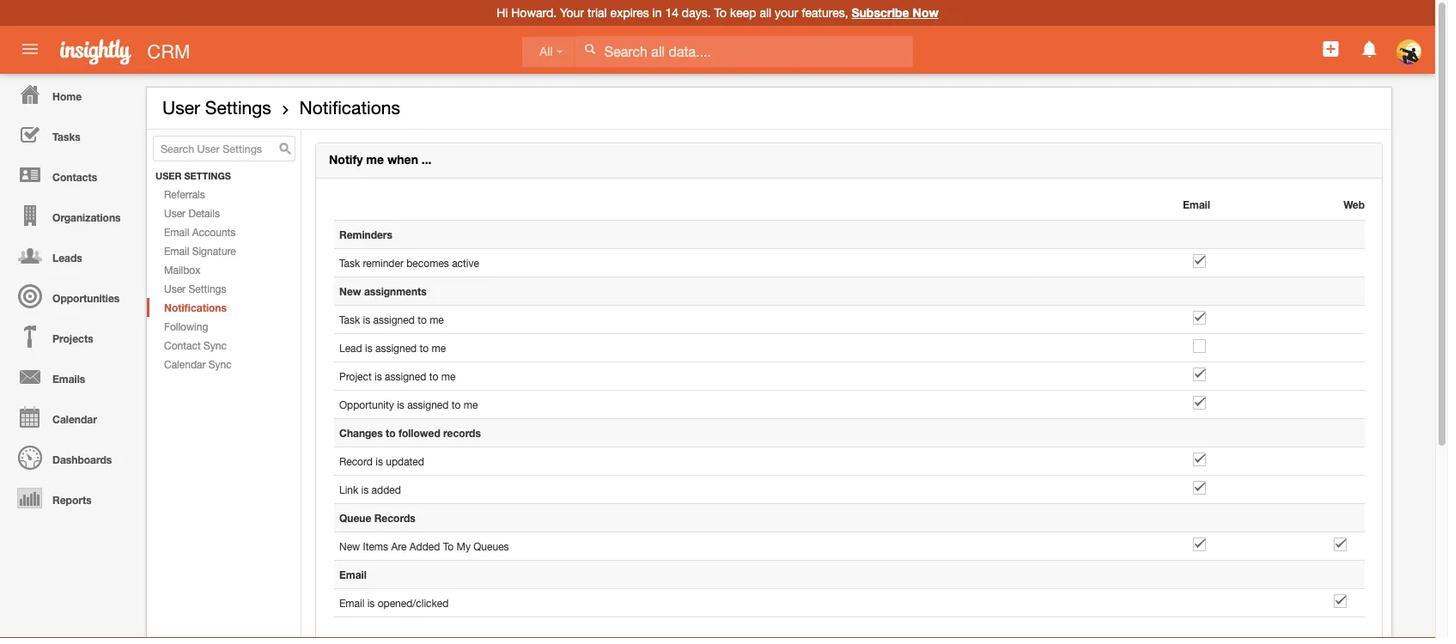 Task type: vqa. For each thing, say whether or not it's contained in the screenshot.
Pm in the 'J' row
no



Task type: describe. For each thing, give the bounding box(es) containing it.
link
[[339, 484, 359, 496]]

leads
[[52, 252, 82, 264]]

home
[[52, 90, 82, 102]]

calendar inside user settings referrals user details email accounts email signature mailbox user settings notifications following contact sync calendar sync
[[164, 358, 206, 370]]

signature
[[192, 245, 236, 257]]

user settings referrals user details email accounts email signature mailbox user settings notifications following contact sync calendar sync
[[156, 171, 236, 370]]

me for task is assigned to me
[[430, 314, 444, 326]]

updated
[[386, 456, 424, 468]]

task is assigned to me
[[339, 314, 444, 326]]

reminder
[[363, 257, 404, 269]]

all
[[540, 45, 553, 58]]

howard.
[[512, 6, 557, 20]]

new items are added to my queues
[[339, 541, 509, 553]]

projects link
[[4, 316, 138, 357]]

0 vertical spatial user settings link
[[162, 97, 271, 118]]

changes to followed records
[[339, 427, 481, 439]]

link is added
[[339, 484, 401, 496]]

details
[[189, 207, 220, 219]]

calendar sync link
[[147, 355, 301, 374]]

opportunity is assigned to me
[[339, 399, 478, 411]]

my
[[457, 541, 471, 553]]

opportunity
[[339, 399, 394, 411]]

hi
[[497, 6, 508, 20]]

me for project is assigned to me
[[441, 370, 456, 383]]

subscribe now link
[[852, 6, 939, 20]]

all
[[760, 6, 772, 20]]

assignments
[[364, 285, 427, 297]]

tasks
[[52, 131, 81, 143]]

now
[[913, 6, 939, 20]]

items
[[363, 541, 389, 553]]

reports link
[[4, 478, 138, 518]]

trial
[[588, 6, 607, 20]]

assigned for lead
[[376, 342, 417, 354]]

0 vertical spatial user
[[162, 97, 200, 118]]

following link
[[147, 317, 301, 336]]

0 vertical spatial settings
[[205, 97, 271, 118]]

2 vertical spatial user
[[164, 283, 186, 295]]

queue
[[339, 512, 372, 524]]

active
[[452, 257, 480, 269]]

records
[[374, 512, 416, 524]]

expires
[[611, 6, 649, 20]]

task reminder becomes active
[[339, 257, 480, 269]]

organizations
[[52, 211, 121, 223]]

settings inside user settings referrals user details email accounts email signature mailbox user settings notifications following contact sync calendar sync
[[189, 283, 226, 295]]

user details link
[[147, 204, 301, 223]]

notifications inside user settings referrals user details email accounts email signature mailbox user settings notifications following contact sync calendar sync
[[164, 302, 227, 314]]

mailbox
[[164, 264, 201, 276]]

new assignments
[[339, 285, 427, 297]]

email accounts link
[[147, 223, 301, 242]]

assigned for task
[[373, 314, 415, 326]]

queue records
[[339, 512, 416, 524]]

notify me when ...
[[329, 153, 432, 167]]

your
[[560, 6, 584, 20]]

notifications image
[[1360, 39, 1381, 59]]

14
[[666, 6, 679, 20]]

white image
[[584, 43, 596, 55]]

reports
[[52, 494, 92, 506]]

dashboards
[[52, 454, 112, 466]]

is for project
[[375, 370, 382, 383]]

record is updated
[[339, 456, 424, 468]]

project is assigned to me
[[339, 370, 456, 383]]

assigned for project
[[385, 370, 427, 383]]

mailbox link
[[147, 260, 301, 279]]

1 horizontal spatial to
[[715, 6, 727, 20]]

leads link
[[4, 235, 138, 276]]

features,
[[802, 6, 849, 20]]

new for new items are added to my queues
[[339, 541, 360, 553]]

task for task is assigned to me
[[339, 314, 360, 326]]

added
[[410, 541, 440, 553]]

reminders
[[339, 229, 393, 241]]

tasks link
[[4, 114, 138, 155]]

is for record
[[376, 456, 383, 468]]

contact sync link
[[147, 336, 301, 355]]

calendar link
[[4, 397, 138, 437]]

contacts link
[[4, 155, 138, 195]]

0 vertical spatial sync
[[204, 340, 227, 352]]



Task type: locate. For each thing, give the bounding box(es) containing it.
are
[[391, 541, 407, 553]]

is right lead
[[365, 342, 373, 354]]

user down mailbox at the top left of the page
[[164, 283, 186, 295]]

task for task reminder becomes active
[[339, 257, 360, 269]]

0 vertical spatial task
[[339, 257, 360, 269]]

me for opportunity is assigned to me
[[464, 399, 478, 411]]

emails
[[52, 373, 85, 385]]

emails link
[[4, 357, 138, 397]]

to left followed in the bottom left of the page
[[386, 427, 396, 439]]

sync
[[204, 340, 227, 352], [209, 358, 232, 370]]

calendar
[[164, 358, 206, 370], [52, 413, 97, 425]]

email
[[1184, 199, 1211, 211], [164, 226, 189, 238], [164, 245, 189, 257], [339, 569, 367, 581], [339, 597, 365, 609]]

me
[[366, 153, 384, 167], [430, 314, 444, 326], [432, 342, 446, 354], [441, 370, 456, 383], [464, 399, 478, 411]]

to up records
[[452, 399, 461, 411]]

settings
[[205, 97, 271, 118], [189, 283, 226, 295]]

to up project is assigned to me
[[420, 342, 429, 354]]

opened/clicked
[[378, 597, 449, 609]]

added
[[372, 484, 401, 496]]

1 vertical spatial notifications link
[[147, 298, 301, 317]]

...
[[422, 153, 432, 167]]

navigation
[[0, 74, 138, 518]]

assigned up opportunity is assigned to me
[[385, 370, 427, 383]]

settings up search user settings text field
[[205, 97, 271, 118]]

Search all data.... text field
[[575, 36, 913, 67]]

referrals link
[[147, 185, 301, 204]]

None checkbox
[[1194, 254, 1207, 268], [1194, 368, 1207, 382], [1194, 396, 1207, 410], [1194, 481, 1207, 495], [1194, 538, 1207, 552], [1194, 254, 1207, 268], [1194, 368, 1207, 382], [1194, 396, 1207, 410], [1194, 481, 1207, 495], [1194, 538, 1207, 552]]

project
[[339, 370, 372, 383]]

sync down contact sync link
[[209, 358, 232, 370]]

assigned for opportunity
[[407, 399, 449, 411]]

days.
[[682, 6, 711, 20]]

0 vertical spatial new
[[339, 285, 361, 297]]

dashboards link
[[4, 437, 138, 478]]

is for link
[[361, 484, 369, 496]]

calendar up dashboards link
[[52, 413, 97, 425]]

1 horizontal spatial notifications
[[299, 97, 400, 118]]

keep
[[730, 6, 757, 20]]

your
[[775, 6, 799, 20]]

notifications link up notify at the left of page
[[299, 97, 400, 118]]

is for lead
[[365, 342, 373, 354]]

email is opened/clicked
[[339, 597, 449, 609]]

is down new assignments
[[363, 314, 371, 326]]

crm
[[147, 40, 190, 62]]

to for project is assigned to me
[[429, 370, 439, 383]]

hi howard. your trial expires in 14 days. to keep all your features, subscribe now
[[497, 6, 939, 20]]

sync down following link
[[204, 340, 227, 352]]

1 vertical spatial new
[[339, 541, 360, 553]]

calendar down contact
[[164, 358, 206, 370]]

is down project is assigned to me
[[397, 399, 405, 411]]

to left keep
[[715, 6, 727, 20]]

notifications up notify at the left of page
[[299, 97, 400, 118]]

1 vertical spatial task
[[339, 314, 360, 326]]

is right project
[[375, 370, 382, 383]]

accounts
[[192, 226, 236, 238]]

is left opened/clicked
[[368, 597, 375, 609]]

task
[[339, 257, 360, 269], [339, 314, 360, 326]]

lead is assigned to me
[[339, 342, 446, 354]]

2 task from the top
[[339, 314, 360, 326]]

None checkbox
[[1194, 311, 1207, 325], [1194, 340, 1207, 353], [1194, 453, 1207, 467], [1335, 538, 1348, 552], [1335, 595, 1348, 609], [1194, 311, 1207, 325], [1194, 340, 1207, 353], [1194, 453, 1207, 467], [1335, 538, 1348, 552], [1335, 595, 1348, 609]]

is right the "record"
[[376, 456, 383, 468]]

records
[[444, 427, 481, 439]]

notify
[[329, 153, 363, 167]]

referrals
[[164, 188, 205, 200]]

0 vertical spatial notifications link
[[299, 97, 400, 118]]

followed
[[399, 427, 441, 439]]

notifications up following
[[164, 302, 227, 314]]

assigned up project is assigned to me
[[376, 342, 417, 354]]

1 horizontal spatial calendar
[[164, 358, 206, 370]]

0 horizontal spatial calendar
[[52, 413, 97, 425]]

lead
[[339, 342, 362, 354]]

0 horizontal spatial to
[[443, 541, 454, 553]]

1 vertical spatial to
[[443, 541, 454, 553]]

user down crm
[[162, 97, 200, 118]]

user settings link up search user settings text field
[[162, 97, 271, 118]]

settings
[[184, 171, 231, 182]]

is for opportunity
[[397, 399, 405, 411]]

following
[[164, 321, 208, 333]]

all link
[[523, 36, 574, 67]]

when
[[388, 153, 418, 167]]

0 vertical spatial notifications
[[299, 97, 400, 118]]

me up opportunity is assigned to me
[[441, 370, 456, 383]]

projects
[[52, 333, 93, 345]]

0 vertical spatial calendar
[[164, 358, 206, 370]]

is right link
[[361, 484, 369, 496]]

contact
[[164, 340, 201, 352]]

opportunities
[[52, 292, 120, 304]]

me up lead is assigned to me
[[430, 314, 444, 326]]

notifications link
[[299, 97, 400, 118], [147, 298, 301, 317]]

to left my
[[443, 541, 454, 553]]

opportunities link
[[4, 276, 138, 316]]

assigned
[[373, 314, 415, 326], [376, 342, 417, 354], [385, 370, 427, 383], [407, 399, 449, 411]]

1 vertical spatial sync
[[209, 358, 232, 370]]

1 new from the top
[[339, 285, 361, 297]]

to down assignments
[[418, 314, 427, 326]]

to up opportunity is assigned to me
[[429, 370, 439, 383]]

in
[[653, 6, 662, 20]]

notifications
[[299, 97, 400, 118], [164, 302, 227, 314]]

0 vertical spatial to
[[715, 6, 727, 20]]

task up lead
[[339, 314, 360, 326]]

navigation containing home
[[0, 74, 138, 518]]

1 vertical spatial calendar
[[52, 413, 97, 425]]

to
[[715, 6, 727, 20], [443, 541, 454, 553]]

0 horizontal spatial notifications
[[164, 302, 227, 314]]

user down the referrals
[[164, 207, 186, 219]]

becomes
[[407, 257, 449, 269]]

is for task
[[363, 314, 371, 326]]

notifications link up contact sync link
[[147, 298, 301, 317]]

home link
[[4, 74, 138, 114]]

subscribe
[[852, 6, 910, 20]]

user
[[156, 171, 182, 182]]

settings down mailbox link
[[189, 283, 226, 295]]

to for task is assigned to me
[[418, 314, 427, 326]]

1 vertical spatial settings
[[189, 283, 226, 295]]

task down reminders
[[339, 257, 360, 269]]

to for opportunity is assigned to me
[[452, 399, 461, 411]]

assigned up followed in the bottom left of the page
[[407, 399, 449, 411]]

user
[[162, 97, 200, 118], [164, 207, 186, 219], [164, 283, 186, 295]]

me up records
[[464, 399, 478, 411]]

is for email
[[368, 597, 375, 609]]

user settings link down email signature link
[[147, 279, 301, 298]]

record
[[339, 456, 373, 468]]

me up project is assigned to me
[[432, 342, 446, 354]]

assigned up lead is assigned to me
[[373, 314, 415, 326]]

organizations link
[[4, 195, 138, 235]]

queues
[[474, 541, 509, 553]]

me for lead is assigned to me
[[432, 342, 446, 354]]

new left assignments
[[339, 285, 361, 297]]

contacts
[[52, 171, 97, 183]]

new for new assignments
[[339, 285, 361, 297]]

Search User Settings text field
[[153, 136, 296, 162]]

to for lead is assigned to me
[[420, 342, 429, 354]]

web
[[1344, 199, 1366, 211]]

new left items
[[339, 541, 360, 553]]

1 vertical spatial user settings link
[[147, 279, 301, 298]]

changes
[[339, 427, 383, 439]]

user settings
[[162, 97, 271, 118]]

2 new from the top
[[339, 541, 360, 553]]

email signature link
[[147, 242, 301, 260]]

1 vertical spatial user
[[164, 207, 186, 219]]

me left when
[[366, 153, 384, 167]]

1 vertical spatial notifications
[[164, 302, 227, 314]]

1 task from the top
[[339, 257, 360, 269]]



